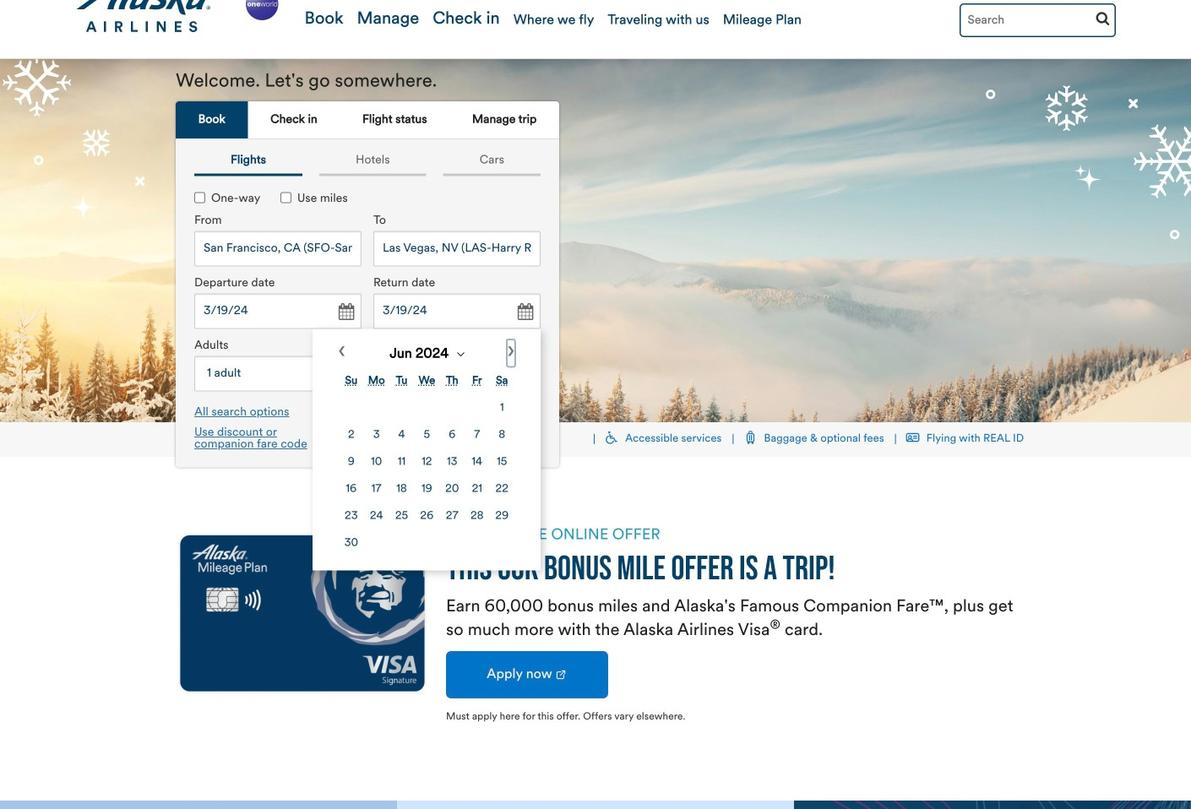 Task type: describe. For each thing, give the bounding box(es) containing it.
1 row from the top
[[340, 396, 514, 421]]

this 60k bonus mile offer is a trip. image
[[446, 555, 834, 589]]

2 row from the top
[[340, 423, 514, 448]]

3 row from the top
[[340, 450, 514, 475]]

4 row from the top
[[340, 477, 514, 502]]

oneworld logo image
[[242, 0, 282, 24]]

1 vertical spatial tab list
[[186, 148, 549, 176]]



Task type: vqa. For each thing, say whether or not it's contained in the screenshot.
the Search button icon
yes



Task type: locate. For each thing, give the bounding box(es) containing it.
header nav bar navigation
[[0, 0, 1191, 72]]

snow covered mountains and evergreen trees at dusk element
[[0, 59, 1191, 422]]

grid
[[338, 367, 515, 558]]

None text field
[[373, 231, 541, 266], [194, 294, 362, 329], [373, 231, 541, 266], [194, 294, 362, 329]]

open datepicker image
[[513, 300, 536, 324]]

None checkbox
[[194, 192, 205, 203]]

None checkbox
[[280, 192, 291, 203]]

tab list
[[176, 101, 559, 140], [186, 148, 549, 176]]

cell
[[490, 396, 514, 421], [340, 423, 363, 448], [365, 423, 388, 448], [390, 423, 413, 448], [415, 423, 439, 448], [441, 423, 464, 448], [466, 423, 489, 448], [490, 423, 514, 448], [340, 450, 363, 475], [365, 450, 388, 475], [390, 450, 413, 475], [415, 450, 439, 475], [441, 450, 464, 475], [466, 450, 489, 475], [490, 450, 514, 475], [340, 477, 363, 502], [365, 477, 388, 502], [390, 477, 413, 502], [415, 477, 439, 502], [441, 477, 464, 502], [466, 477, 489, 502], [490, 477, 514, 502], [340, 504, 363, 529], [365, 504, 388, 529], [390, 504, 413, 529], [415, 504, 439, 529], [441, 504, 464, 529], [466, 504, 489, 529], [490, 504, 514, 529], [340, 531, 363, 556]]

None text field
[[194, 231, 362, 266], [373, 294, 541, 329], [194, 231, 362, 266], [373, 294, 541, 329]]

search button image
[[1096, 11, 1110, 25]]

alaska airlines logo image
[[75, 0, 213, 33]]

open datepicker image
[[334, 300, 357, 324]]

0 vertical spatial tab list
[[176, 101, 559, 140]]

5 row from the top
[[340, 504, 514, 529]]

visa card element
[[176, 525, 429, 702]]

form
[[182, 172, 547, 571]]

Search text field
[[960, 3, 1116, 37]]

row
[[340, 396, 514, 421], [340, 423, 514, 448], [340, 450, 514, 475], [340, 477, 514, 502], [340, 504, 514, 529]]



